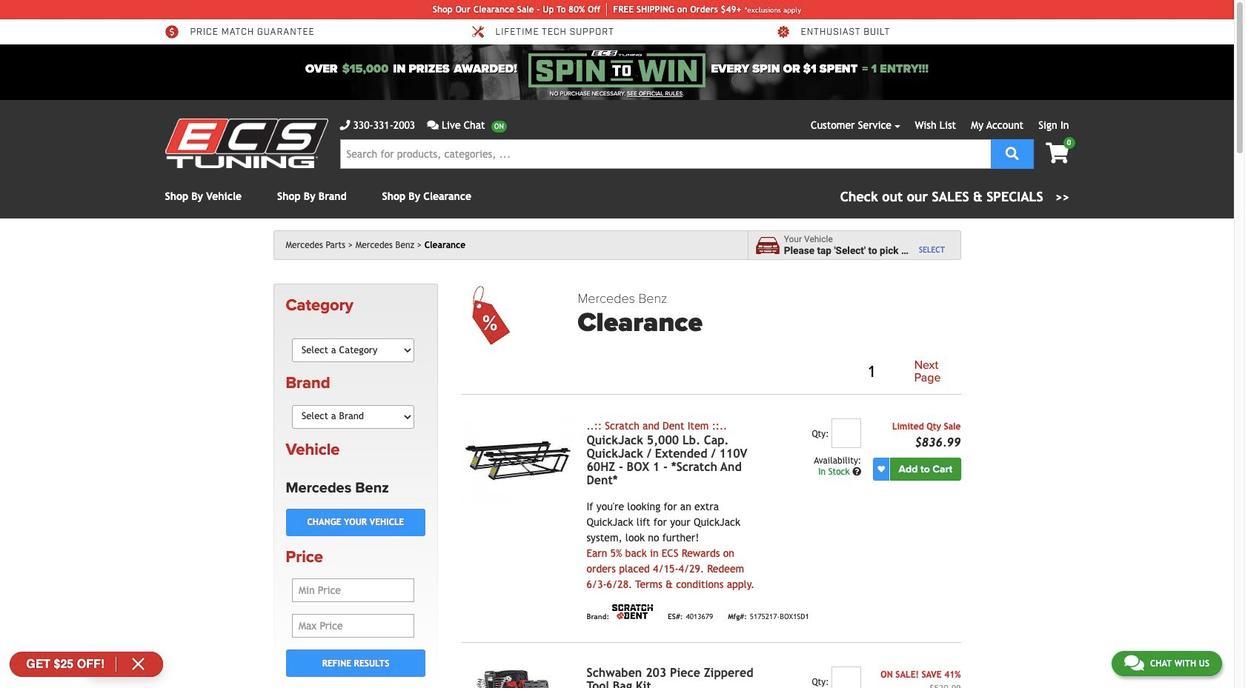 Task type: vqa. For each thing, say whether or not it's contained in the screenshot.
(1) in the Power Stop (1)
no



Task type: describe. For each thing, give the bounding box(es) containing it.
phone image
[[340, 120, 350, 130]]

Min Price number field
[[292, 579, 414, 603]]

shopping cart image
[[1046, 143, 1069, 164]]

comments image
[[427, 120, 439, 130]]

scratch & dent - corporate logo image
[[612, 605, 653, 620]]

ecs tuning image
[[165, 119, 328, 168]]

es#4013679 - 5175217-box1sd1 - quickjack 5,000 lb. cap. quickjack / extended / 110v 60hz - box 1 - *scratch and dent* - if you're looking for an extra quickjack lift for your quickjack system, look no further! - scratch & dent - audi bmw volkswagen mercedes benz mini porsche image
[[462, 419, 575, 503]]

ecs tuning 'spin to win' contest logo image
[[529, 50, 705, 87]]

add to wish list image
[[878, 466, 885, 473]]



Task type: locate. For each thing, give the bounding box(es) containing it.
Max Price number field
[[292, 615, 414, 638]]

paginated product list navigation navigation
[[578, 356, 961, 388]]

es#2996482 - 014121sch01akt2 - schwaben 203 piece zippered tool bag kit  - get this ready to go extensive tool set complete with tool bag. - schwaben - audi bmw volkswagen mercedes benz mini porsche image
[[462, 667, 575, 689]]

search image
[[1006, 146, 1019, 160]]

question circle image
[[853, 468, 862, 477]]

None number field
[[832, 419, 862, 448], [832, 667, 862, 689], [832, 419, 862, 448], [832, 667, 862, 689]]

Search text field
[[340, 139, 991, 169]]



